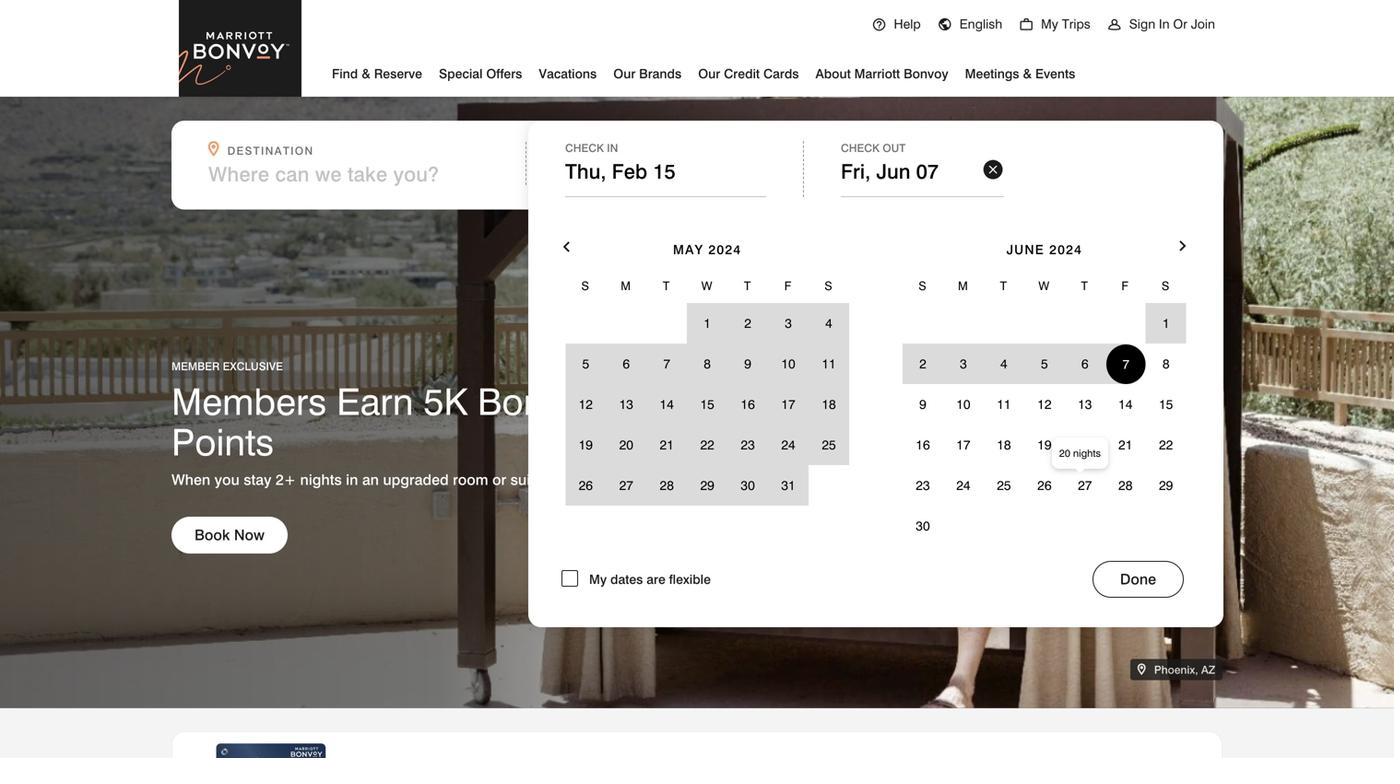 Task type: locate. For each thing, give the bounding box(es) containing it.
feb
[[612, 160, 647, 184], [613, 162, 648, 186]]

1 horizontal spatial 22
[[1159, 438, 1173, 453]]

1 horizontal spatial w
[[1039, 279, 1051, 293]]

2 2024 from the left
[[1050, 242, 1083, 258]]

2
[[744, 316, 752, 332], [920, 356, 927, 372]]

in inside dropdown button
[[1159, 16, 1170, 32]]

19
[[579, 438, 593, 453], [1038, 438, 1052, 453]]

round image for help
[[872, 18, 887, 32]]

1 row
[[903, 303, 1187, 344]]

1 vertical spatial 11
[[997, 397, 1011, 413]]

1 horizontal spatial row group
[[903, 303, 1187, 547]]

0 horizontal spatial 11
[[822, 356, 836, 372]]

12
[[579, 397, 593, 413], [1038, 397, 1052, 413]]

1 vertical spatial 3
[[960, 356, 967, 372]]

0 horizontal spatial round image
[[872, 18, 887, 32]]

none search field containing thu, feb 15
[[172, 121, 1224, 628]]

9
[[744, 356, 752, 372], [920, 397, 927, 413]]

special offers
[[439, 66, 522, 82]]

thu, inside 113 nights thu, feb 15 - fri, jun 07
[[566, 162, 607, 186]]

& left events
[[1023, 66, 1032, 82]]

check left out
[[841, 142, 880, 155]]

june
[[1007, 242, 1045, 258]]

1 m from the left
[[621, 279, 632, 293]]

0 vertical spatial 16
[[741, 397, 755, 413]]

18
[[822, 397, 836, 413], [997, 438, 1011, 453]]

1 s from the left
[[581, 279, 590, 293]]

29
[[700, 478, 715, 494], [1159, 478, 1173, 494]]

2 m from the left
[[958, 279, 969, 293]]

round image inside "my trips" button
[[1019, 18, 1034, 32]]

1 t from the left
[[663, 279, 671, 293]]

f for 1
[[1122, 279, 1130, 293]]

1 horizontal spatial 1
[[1163, 316, 1170, 332]]

5 up "bonus"
[[582, 356, 589, 372]]

0 vertical spatial 23
[[741, 438, 755, 453]]

1 horizontal spatial m
[[958, 279, 969, 293]]

1 our from the left
[[614, 66, 636, 82]]

1 horizontal spatial 10
[[957, 397, 971, 413]]

1 horizontal spatial 12
[[1038, 397, 1052, 413]]

1 check from the left
[[565, 142, 604, 155]]

0 horizontal spatial in
[[607, 142, 618, 155]]

0 horizontal spatial 9
[[744, 356, 752, 372]]

brands
[[639, 66, 682, 82]]

may 2024
[[673, 242, 742, 258]]

24
[[781, 438, 796, 453], [957, 478, 971, 494]]

1 f from the left
[[784, 279, 793, 293]]

0 vertical spatial 24
[[781, 438, 796, 453]]

11
[[822, 356, 836, 372], [997, 397, 1011, 413]]

&
[[362, 66, 371, 82], [1023, 66, 1032, 82]]

jun
[[876, 160, 911, 184], [730, 162, 764, 186]]

2 12 from the left
[[1038, 397, 1052, 413]]

31
[[781, 478, 796, 494]]

row group for may
[[566, 303, 849, 506]]

& inside dropdown button
[[362, 66, 371, 82]]

nights
[[616, 144, 665, 158], [1073, 448, 1101, 460]]

0 horizontal spatial &
[[362, 66, 371, 82]]

1 horizontal spatial or
[[1173, 16, 1188, 32]]

my dates are flexible
[[589, 572, 711, 588]]

8
[[704, 356, 711, 372], [1163, 356, 1170, 372]]

27
[[619, 478, 633, 494], [1078, 478, 1092, 494]]

1 1 from the left
[[704, 316, 711, 332]]

0 horizontal spatial 2
[[744, 316, 752, 332]]

2 grid from the left
[[903, 216, 1187, 547]]

1 vertical spatial 18
[[997, 438, 1011, 453]]

2 14 from the left
[[1119, 397, 1133, 413]]

0 horizontal spatial 23
[[741, 438, 755, 453]]

07 inside check out fri, jun 07
[[916, 160, 939, 184]]

my for my dates are flexible
[[589, 572, 607, 588]]

special
[[439, 66, 483, 82]]

upgraded
[[383, 471, 449, 489]]

4 s from the left
[[1162, 279, 1171, 293]]

m for june 2024
[[958, 279, 969, 293]]

1 2024 from the left
[[709, 242, 742, 258]]

round image left sign
[[1107, 18, 1122, 32]]

our credit cards link
[[698, 59, 799, 86]]

0 horizontal spatial 1
[[704, 316, 711, 332]]

my left dates
[[589, 572, 607, 588]]

round image
[[872, 18, 887, 32], [1019, 18, 1034, 32]]

meetings
[[965, 66, 1019, 82]]

dates
[[611, 572, 643, 588]]

1 inside row
[[704, 316, 711, 332]]

30 inside row
[[741, 478, 755, 494]]

3 t from the left
[[1000, 279, 1008, 293]]

1 horizontal spatial 26
[[1038, 478, 1052, 494]]

2024 right june
[[1050, 242, 1083, 258]]

0 horizontal spatial 28
[[660, 478, 674, 494]]

f for 4
[[784, 279, 793, 293]]

1 horizontal spatial 25
[[997, 478, 1011, 494]]

14
[[660, 397, 674, 413], [1119, 397, 1133, 413]]

our left brands
[[614, 66, 636, 82]]

30
[[741, 478, 755, 494], [916, 519, 930, 534]]

07
[[916, 160, 939, 184], [770, 162, 792, 186]]

0 horizontal spatial 6
[[623, 356, 630, 372]]

20 nights
[[1059, 448, 1101, 460]]

0 vertical spatial 3
[[785, 316, 792, 332]]

round image left the help
[[872, 18, 887, 32]]

1 22 from the left
[[700, 438, 715, 453]]

or right room
[[492, 471, 506, 489]]

0 horizontal spatial check
[[565, 142, 604, 155]]

1 horizontal spatial 2024
[[1050, 242, 1083, 258]]

bonus
[[478, 380, 584, 424]]

2 f from the left
[[1122, 279, 1130, 293]]

our inside dropdown button
[[614, 66, 636, 82]]

0 horizontal spatial 7
[[663, 356, 670, 372]]

thu,
[[565, 160, 606, 184], [566, 162, 607, 186]]

fri, inside 113 nights thu, feb 15 - fri, jun 07
[[694, 162, 724, 186]]

1 horizontal spatial 8
[[1163, 356, 1170, 372]]

2 t from the left
[[744, 279, 752, 293]]

1 vertical spatial 10
[[957, 397, 971, 413]]

25
[[822, 438, 836, 453], [997, 478, 1011, 494]]

special offers button
[[439, 59, 522, 86]]

0 horizontal spatial 07
[[770, 162, 792, 186]]

0 horizontal spatial 22
[[700, 438, 715, 453]]

19 left 20 nights
[[1038, 438, 1052, 453]]

1 28 from the left
[[660, 478, 674, 494]]

0 horizontal spatial m
[[621, 279, 632, 293]]

1 horizontal spatial 5
[[1041, 356, 1048, 372]]

1 horizontal spatial 16
[[916, 438, 930, 453]]

our for our credit cards
[[698, 66, 720, 82]]

1 horizontal spatial in
[[1159, 16, 1170, 32]]

0 vertical spatial 10
[[781, 356, 796, 372]]

events
[[1036, 66, 1076, 82]]

13
[[619, 397, 633, 413], [1078, 397, 1092, 413]]

round image left 'my trips'
[[1019, 18, 1034, 32]]

1 grid from the left
[[566, 216, 849, 506]]

round image left english
[[938, 18, 952, 32]]

None search field
[[172, 121, 1224, 628]]

in for thu,
[[607, 142, 618, 155]]

w
[[702, 279, 713, 293], [1039, 279, 1051, 293]]

19 down "bonus"
[[579, 438, 593, 453]]

0 horizontal spatial 24
[[781, 438, 796, 453]]

& right find
[[362, 66, 371, 82]]

w down june 2024
[[1039, 279, 1051, 293]]

round image
[[938, 18, 952, 32], [1107, 18, 1122, 32]]

1 horizontal spatial our
[[698, 66, 720, 82]]

1 horizontal spatial 14
[[1119, 397, 1133, 413]]

0 horizontal spatial 26
[[579, 478, 593, 494]]

0 horizontal spatial 25
[[822, 438, 836, 453]]

1 row group from the left
[[566, 303, 849, 506]]

1 21 from the left
[[660, 438, 674, 453]]

members
[[172, 380, 327, 424]]

1 horizontal spatial 28
[[1119, 478, 1133, 494]]

0 horizontal spatial fri,
[[694, 162, 724, 186]]

sign in or join
[[1129, 16, 1215, 32]]

15
[[653, 160, 676, 184], [654, 162, 677, 186], [700, 397, 715, 413], [1159, 397, 1173, 413]]

1 horizontal spatial 21
[[1119, 438, 1133, 453]]

0 vertical spatial or
[[1173, 16, 1188, 32]]

nights
[[300, 471, 342, 489]]

0 horizontal spatial grid
[[566, 216, 849, 506]]

1 horizontal spatial 2
[[920, 356, 927, 372]]

find
[[332, 66, 358, 82]]

1 horizontal spatial round image
[[1019, 18, 1034, 32]]

1 horizontal spatial 23
[[916, 478, 930, 494]]

16
[[741, 397, 755, 413], [916, 438, 930, 453]]

0 horizontal spatial jun
[[730, 162, 764, 186]]

in for or
[[1159, 16, 1170, 32]]

round image inside the english button
[[938, 18, 952, 32]]

0 horizontal spatial 5
[[582, 356, 589, 372]]

jun inside check out fri, jun 07
[[876, 160, 911, 184]]

0 horizontal spatial 29
[[700, 478, 715, 494]]

2 round image from the left
[[1019, 18, 1034, 32]]

1 horizontal spatial grid
[[903, 216, 1187, 547]]

& inside dropdown button
[[1023, 66, 1032, 82]]

1 6 from the left
[[623, 356, 630, 372]]

1 round image from the left
[[938, 18, 952, 32]]

1 round image from the left
[[872, 18, 887, 32]]

1 horizontal spatial 27
[[1078, 478, 1092, 494]]

0 horizontal spatial 14
[[660, 397, 674, 413]]

in
[[1159, 16, 1170, 32], [607, 142, 618, 155]]

5 down '1' row
[[1041, 356, 1048, 372]]

thu, for thu, feb 15 - fri, jun 07
[[566, 162, 607, 186]]

2 1 from the left
[[1163, 316, 1170, 332]]

check inside check out fri, jun 07
[[841, 142, 880, 155]]

1 horizontal spatial 18
[[997, 438, 1011, 453]]

jun down out
[[876, 160, 911, 184]]

our for our brands
[[614, 66, 636, 82]]

1 horizontal spatial my
[[1041, 16, 1059, 32]]

jun right -
[[730, 162, 764, 186]]

6
[[623, 356, 630, 372], [1082, 356, 1089, 372]]

check inside "check in thu, feb 15"
[[565, 142, 604, 155]]

1 horizontal spatial 30
[[916, 519, 930, 534]]

row containing 16
[[903, 425, 1187, 466]]

check down vacations at the top of the page
[[565, 142, 604, 155]]

cards
[[764, 66, 799, 82]]

1 horizontal spatial 3
[[960, 356, 967, 372]]

jun inside 113 nights thu, feb 15 - fri, jun 07
[[730, 162, 764, 186]]

2 19 from the left
[[1038, 438, 1052, 453]]

my left trips
[[1041, 16, 1059, 32]]

2 our from the left
[[698, 66, 720, 82]]

check for fri,
[[841, 142, 880, 155]]

check for thu,
[[565, 142, 604, 155]]

phoenix, az link
[[1131, 660, 1223, 681]]

0 vertical spatial nights
[[616, 144, 665, 158]]

1 vertical spatial or
[[492, 471, 506, 489]]

1 w from the left
[[702, 279, 713, 293]]

1 14 from the left
[[660, 397, 674, 413]]

0 horizontal spatial our
[[614, 66, 636, 82]]

1 horizontal spatial nights
[[1073, 448, 1101, 460]]

english button
[[929, 0, 1011, 48]]

marriott bonvoy boundless® credit card from chase image
[[195, 744, 347, 759]]

4
[[826, 316, 833, 332], [1001, 356, 1008, 372]]

2 row group from the left
[[903, 303, 1187, 547]]

2 & from the left
[[1023, 66, 1032, 82]]

1 horizontal spatial 07
[[916, 160, 939, 184]]

1 & from the left
[[362, 66, 371, 82]]

1
[[704, 316, 711, 332], [1163, 316, 1170, 332]]

0 horizontal spatial 2024
[[709, 242, 742, 258]]

my inside button
[[1041, 16, 1059, 32]]

row containing 1
[[566, 303, 849, 344]]

21
[[660, 438, 674, 453], [1119, 438, 1133, 453]]

nights inside 113 nights thu, feb 15 - fri, jun 07
[[616, 144, 665, 158]]

7
[[663, 356, 670, 372], [1123, 357, 1130, 373]]

1 vertical spatial my
[[589, 572, 607, 588]]

row group
[[566, 303, 849, 506], [903, 303, 1187, 547]]

in inside "check in thu, feb 15"
[[607, 142, 618, 155]]

t
[[663, 279, 671, 293], [744, 279, 752, 293], [1000, 279, 1008, 293], [1081, 279, 1089, 293]]

07 inside 113 nights thu, feb 15 - fri, jun 07
[[770, 162, 792, 186]]

0 horizontal spatial 30
[[741, 478, 755, 494]]

row containing 9
[[903, 385, 1187, 425]]

our brands
[[614, 66, 682, 82]]

feb inside 113 nights thu, feb 15 - fri, jun 07
[[613, 162, 648, 186]]

round image inside sign in or join dropdown button
[[1107, 18, 1122, 32]]

row containing 2
[[903, 344, 1187, 385]]

offers
[[486, 66, 522, 82]]

0 horizontal spatial my
[[589, 572, 607, 588]]

book
[[195, 527, 230, 545]]

in right sign
[[1159, 16, 1170, 32]]

or left join
[[1173, 16, 1188, 32]]

1 horizontal spatial jun
[[876, 160, 911, 184]]

1 13 from the left
[[619, 397, 633, 413]]

our left the credit
[[698, 66, 720, 82]]

17
[[781, 397, 796, 413], [957, 438, 971, 453]]

2024 right may
[[709, 242, 742, 258]]

my for my trips
[[1041, 16, 1059, 32]]

1 horizontal spatial f
[[1122, 279, 1130, 293]]

row
[[566, 268, 849, 303], [903, 268, 1187, 303], [566, 303, 849, 344], [566, 344, 849, 385], [903, 344, 1187, 385], [566, 385, 849, 425], [903, 385, 1187, 425], [566, 425, 849, 466], [903, 425, 1187, 466], [566, 466, 849, 506], [903, 466, 1187, 506]]

feb inside "check in thu, feb 15"
[[612, 160, 647, 184]]

0 horizontal spatial f
[[784, 279, 793, 293]]

2 w from the left
[[1039, 279, 1051, 293]]

15 inside 113 nights thu, feb 15 - fri, jun 07
[[654, 162, 677, 186]]

thu, inside "check in thu, feb 15"
[[565, 160, 606, 184]]

2 6 from the left
[[1082, 356, 1089, 372]]

grid
[[566, 216, 849, 506], [903, 216, 1187, 547]]

in down 'our brands'
[[607, 142, 618, 155]]

round image inside help link
[[872, 18, 887, 32]]

1 horizontal spatial fri,
[[841, 160, 871, 184]]

1 vertical spatial 4
[[1001, 356, 1008, 372]]

26
[[579, 478, 593, 494], [1038, 478, 1052, 494]]

0 horizontal spatial round image
[[938, 18, 952, 32]]

0 horizontal spatial 19
[[579, 438, 593, 453]]

round image for english
[[938, 18, 952, 32]]

nights for 113 nights thu, feb 15 - fri, jun 07
[[616, 144, 665, 158]]

m
[[621, 279, 632, 293], [958, 279, 969, 293]]

my
[[1041, 16, 1059, 32], [589, 572, 607, 588]]

2 check from the left
[[841, 142, 880, 155]]

w down may 2024 at top
[[702, 279, 713, 293]]

0 vertical spatial my
[[1041, 16, 1059, 32]]

help
[[894, 16, 921, 32]]

2 round image from the left
[[1107, 18, 1122, 32]]

find & reserve button
[[332, 59, 422, 86]]

w for may
[[702, 279, 713, 293]]

0 horizontal spatial 18
[[822, 397, 836, 413]]

1 horizontal spatial round image
[[1107, 18, 1122, 32]]

1 horizontal spatial 9
[[920, 397, 927, 413]]



Task type: describe. For each thing, give the bounding box(es) containing it.
an
[[362, 471, 379, 489]]

2 29 from the left
[[1159, 478, 1173, 494]]

2024 for may 2024
[[709, 242, 742, 258]]

room
[[453, 471, 488, 489]]

vacations
[[539, 66, 597, 82]]

now
[[234, 527, 265, 545]]

1 horizontal spatial 20
[[1059, 448, 1071, 460]]

2 21 from the left
[[1119, 438, 1133, 453]]

4 t from the left
[[1081, 279, 1089, 293]]

az
[[1202, 664, 1215, 678]]

1 vertical spatial 16
[[916, 438, 930, 453]]

1 inside row
[[1163, 316, 1170, 332]]

2 22 from the left
[[1159, 438, 1173, 453]]

stay
[[244, 471, 271, 489]]

june 2024
[[1007, 242, 1083, 258]]

out
[[883, 142, 906, 155]]

book now
[[195, 527, 265, 545]]

1 27 from the left
[[619, 478, 633, 494]]

may
[[673, 242, 704, 258]]

1 vertical spatial 24
[[957, 478, 971, 494]]

marriott
[[855, 66, 900, 82]]

feb for thu, feb 15
[[612, 160, 647, 184]]

2 5 from the left
[[1041, 356, 1048, 372]]

done button
[[1093, 562, 1184, 598]]

about marriott bonvoy
[[816, 66, 949, 82]]

or inside member exclusive members earn 5k bonus points when you stay 2+ nights in an upgraded room or suite.
[[492, 471, 506, 489]]

1 12 from the left
[[579, 397, 593, 413]]

1 horizontal spatial 4
[[1001, 356, 1008, 372]]

points
[[172, 420, 274, 465]]

2 8 from the left
[[1163, 356, 1170, 372]]

0 horizontal spatial 20
[[619, 438, 633, 453]]

join
[[1191, 16, 1215, 32]]

2 horizontal spatial 20
[[1078, 438, 1092, 453]]

meetings & events
[[965, 66, 1076, 82]]

feb for thu, feb 15 - fri, jun 07
[[613, 162, 648, 186]]

exclusive
[[223, 360, 283, 373]]

sign
[[1129, 16, 1156, 32]]

1 vertical spatial 30
[[916, 519, 930, 534]]

2 26 from the left
[[1038, 478, 1052, 494]]

2+
[[276, 471, 296, 489]]

0 horizontal spatial 16
[[741, 397, 755, 413]]

1 5 from the left
[[582, 356, 589, 372]]

2 13 from the left
[[1078, 397, 1092, 413]]

row containing 26
[[566, 466, 849, 506]]

5k
[[424, 380, 467, 424]]

w for june
[[1039, 279, 1051, 293]]

grid containing june 2024
[[903, 216, 1187, 547]]

location image
[[1138, 664, 1151, 678]]

row containing 5
[[566, 344, 849, 385]]

round image for sign in or join
[[1107, 18, 1122, 32]]

about
[[816, 66, 851, 82]]

book now link
[[172, 517, 288, 554]]

grid containing may 2024
[[566, 216, 849, 506]]

-
[[682, 162, 689, 186]]

round image for my trips
[[1019, 18, 1034, 32]]

trips
[[1062, 16, 1091, 32]]

2 27 from the left
[[1078, 478, 1092, 494]]

destination
[[227, 144, 314, 158]]

thu, for thu, feb 15
[[565, 160, 606, 184]]

row group for june
[[903, 303, 1187, 547]]

destination field
[[208, 162, 515, 186]]

2 s from the left
[[825, 279, 833, 293]]

1 vertical spatial 2
[[920, 356, 927, 372]]

member exclusive members earn 5k bonus points when you stay 2+ nights in an upgraded room or suite.
[[172, 360, 584, 489]]

phoenix, az
[[1151, 664, 1215, 678]]

vacations button
[[539, 59, 597, 86]]

nights for 20 nights
[[1073, 448, 1101, 460]]

our brands button
[[614, 59, 682, 86]]

when
[[172, 471, 210, 489]]

my trips
[[1041, 16, 1091, 32]]

2024 for june 2024
[[1050, 242, 1083, 258]]

1 26 from the left
[[579, 478, 593, 494]]

english
[[960, 16, 1003, 32]]

1 19 from the left
[[579, 438, 593, 453]]

1 vertical spatial 25
[[997, 478, 1011, 494]]

1 horizontal spatial 17
[[957, 438, 971, 453]]

about marriott bonvoy button
[[816, 59, 949, 86]]

0 horizontal spatial 3
[[785, 316, 792, 332]]

0 vertical spatial 9
[[744, 356, 752, 372]]

sign in or join button
[[1099, 0, 1224, 48]]

or inside dropdown button
[[1173, 16, 1188, 32]]

check out fri, jun 07
[[841, 142, 939, 184]]

0 vertical spatial 11
[[822, 356, 836, 372]]

done
[[1120, 571, 1156, 589]]

reserve
[[374, 66, 422, 82]]

0 vertical spatial 2
[[744, 316, 752, 332]]

2 28 from the left
[[1119, 478, 1133, 494]]

row containing 12
[[566, 385, 849, 425]]

Destination text field
[[208, 162, 491, 186]]

1 8 from the left
[[704, 356, 711, 372]]

row containing 19
[[566, 425, 849, 466]]

you
[[215, 471, 240, 489]]

1 29 from the left
[[700, 478, 715, 494]]

15 inside "check in thu, feb 15"
[[653, 160, 676, 184]]

our credit cards
[[698, 66, 799, 82]]

credit
[[724, 66, 760, 82]]

are
[[647, 572, 666, 588]]

0 vertical spatial 18
[[822, 397, 836, 413]]

earn
[[337, 380, 414, 424]]

0 vertical spatial 25
[[822, 438, 836, 453]]

member
[[172, 360, 220, 373]]

find & reserve
[[332, 66, 422, 82]]

113
[[590, 144, 612, 158]]

1 horizontal spatial 7
[[1123, 357, 1130, 373]]

help link
[[864, 0, 929, 48]]

113 nights thu, feb 15 - fri, jun 07
[[566, 144, 792, 186]]

my trips button
[[1011, 0, 1099, 48]]

fri, inside check out fri, jun 07
[[841, 160, 871, 184]]

0 horizontal spatial 10
[[781, 356, 796, 372]]

0 vertical spatial 17
[[781, 397, 796, 413]]

0 horizontal spatial 4
[[826, 316, 833, 332]]

suite.
[[511, 471, 547, 489]]

bonvoy
[[904, 66, 949, 82]]

m for may 2024
[[621, 279, 632, 293]]

row containing 23
[[903, 466, 1187, 506]]

1 horizontal spatial 11
[[997, 397, 1011, 413]]

flexible
[[669, 572, 711, 588]]

1 vertical spatial 9
[[920, 397, 927, 413]]

check in thu, feb 15
[[565, 142, 676, 184]]

3 s from the left
[[919, 279, 927, 293]]

meetings & events button
[[965, 59, 1076, 86]]

& for meetings
[[1023, 66, 1032, 82]]

in
[[346, 471, 358, 489]]

1 vertical spatial 23
[[916, 478, 930, 494]]

& for find
[[362, 66, 371, 82]]

phoenix,
[[1154, 664, 1198, 678]]



Task type: vqa. For each thing, say whether or not it's contained in the screenshot.
2nd ARROW DOWN icon from the top of the page
no



